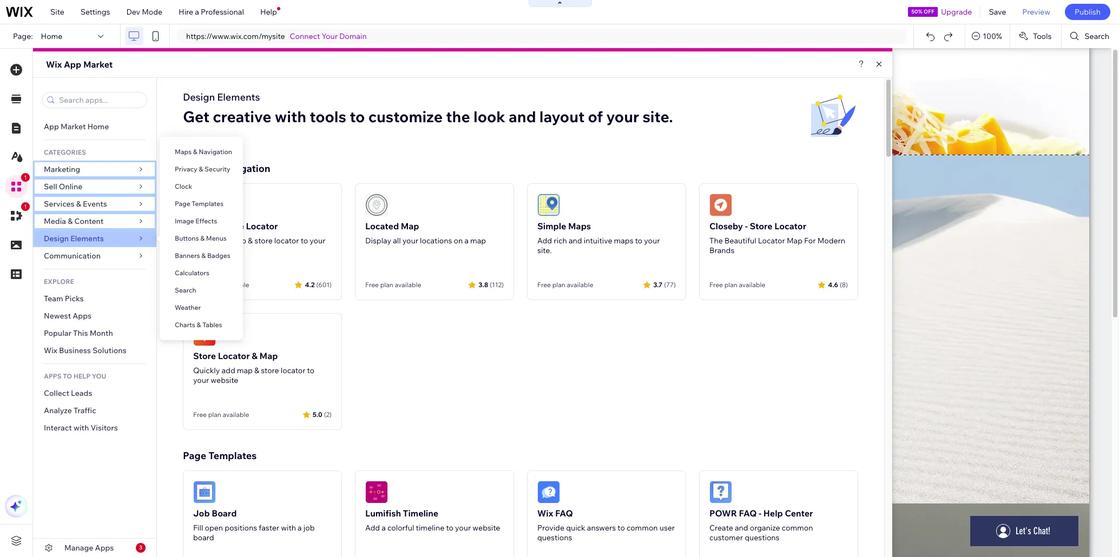 Task type: vqa. For each thing, say whether or not it's contained in the screenshot.
Clients
no



Task type: describe. For each thing, give the bounding box(es) containing it.
powr faq - help center logo image
[[710, 481, 732, 504]]

4.6 (8)
[[828, 281, 848, 289]]

website inside store locator & map quickly add map & store locator to your website
[[211, 376, 238, 385]]

closeby - store locator logo image
[[710, 194, 732, 217]]

map inside located map display all your locations on a map
[[470, 236, 486, 246]]

organize
[[750, 523, 780, 533]]

sell online
[[44, 182, 82, 192]]

image effects
[[175, 217, 217, 225]]

powr faq - help center create and organize common customer questions
[[710, 508, 813, 543]]

map inside the closeby - store locator the beautiful locator map for modern brands
[[787, 236, 803, 246]]

media & content link
[[33, 213, 156, 230]]

collect leads
[[44, 389, 92, 398]]

of
[[588, 107, 603, 126]]

apps for manage apps
[[95, 543, 114, 553]]

upgrade
[[941, 7, 972, 17]]

timeline
[[416, 523, 445, 533]]

sell
[[44, 182, 57, 192]]

design for design elements
[[44, 234, 69, 244]]

add for lumifish timeline
[[365, 523, 380, 533]]

located map logo image
[[365, 194, 388, 217]]

beautiful
[[725, 236, 756, 246]]

plan for located
[[380, 281, 393, 289]]

4.2 (601)
[[305, 281, 332, 289]]

job board fill open positions faster with a job board
[[193, 508, 315, 543]]

Search apps... field
[[56, 93, 143, 108]]

interact with visitors
[[44, 423, 118, 433]]

modern
[[818, 236, 846, 246]]

get
[[183, 107, 209, 126]]

image effects link
[[160, 213, 243, 230]]

tools
[[310, 107, 346, 126]]

with inside design elements get creative with tools to customize the look and layout of your site.
[[275, 107, 306, 126]]

(8)
[[840, 281, 848, 289]]

store inside store locator & map quickly add map & store locator to your website
[[193, 351, 216, 362]]

dev mode
[[126, 7, 162, 17]]

page templates link
[[160, 195, 243, 213]]

job board logo image
[[193, 481, 216, 504]]

faq for provide
[[555, 508, 573, 519]]

month
[[90, 329, 113, 338]]

& inside banners & badges link
[[202, 252, 206, 260]]

and inside design elements get creative with tools to customize the look and layout of your site.
[[509, 107, 536, 126]]

1 vertical spatial with
[[74, 423, 89, 433]]

add for locator
[[222, 366, 235, 376]]

0 vertical spatial maps
[[175, 148, 192, 156]]

plan for store
[[208, 411, 221, 419]]

for
[[804, 236, 816, 246]]

locator inside map & store locator easily add map & store locator to your wix site
[[246, 221, 278, 232]]

3.8
[[479, 281, 488, 289]]

free for map & store locator
[[193, 281, 207, 289]]

5.0 (2)
[[313, 411, 332, 419]]

board
[[193, 533, 214, 543]]

1 for second 1 button from the bottom
[[24, 174, 27, 181]]

provide
[[537, 523, 565, 533]]

app market home link
[[33, 118, 156, 135]]

& inside 'services & events' link
[[76, 199, 81, 209]]

design elements link
[[33, 230, 156, 247]]

map inside store locator & map quickly add map & store locator to your website
[[260, 351, 278, 362]]

located map display all your locations on a map
[[365, 221, 486, 246]]

communication
[[44, 251, 102, 261]]

0 vertical spatial navigation
[[199, 148, 232, 156]]

& inside media & content link
[[68, 217, 73, 226]]

clock link
[[160, 178, 243, 195]]

0 vertical spatial app
[[64, 59, 81, 70]]

wix inside map & store locator easily add map & store locator to your wix site
[[193, 246, 206, 255]]

analyze
[[44, 406, 72, 416]]

charts
[[175, 321, 195, 329]]

collect
[[44, 389, 69, 398]]

creative
[[213, 107, 271, 126]]

wix faq logo image
[[537, 481, 560, 504]]

free for store locator & map
[[193, 411, 207, 419]]

your inside simple maps add rich and intuitive maps to your site.
[[644, 236, 660, 246]]

store locator & map quickly add map & store locator to your website
[[193, 351, 314, 385]]

center
[[785, 508, 813, 519]]

to inside design elements get creative with tools to customize the look and layout of your site.
[[350, 107, 365, 126]]

publish button
[[1065, 4, 1111, 20]]

visitors
[[91, 423, 118, 433]]

privacy & security link
[[160, 161, 243, 178]]

your inside lumifish timeline add a colorful timeline to your website
[[455, 523, 471, 533]]

lumifish timeline logo image
[[365, 481, 388, 504]]

your inside map & store locator easily add map & store locator to your wix site
[[310, 236, 326, 246]]

a inside located map display all your locations on a map
[[465, 236, 469, 246]]

privacy
[[175, 165, 197, 173]]

quick
[[566, 523, 585, 533]]

and inside the 'powr faq - help center create and organize common customer questions'
[[735, 523, 748, 533]]

add for &
[[215, 236, 229, 246]]

brands
[[710, 246, 735, 255]]

calculators
[[175, 269, 209, 277]]

map & store locator easily add map & store locator to your wix site
[[193, 221, 326, 255]]

1 vertical spatial maps
[[183, 162, 208, 175]]

popular
[[44, 329, 71, 338]]

free plan available for -
[[710, 281, 766, 289]]

with inside job board fill open positions faster with a job board
[[281, 523, 296, 533]]

your inside store locator & map quickly add map & store locator to your website
[[193, 376, 209, 385]]

0 vertical spatial page
[[175, 200, 190, 208]]

wix for wix app market
[[46, 59, 62, 70]]

charts & tables
[[175, 321, 222, 329]]

services & events link
[[33, 195, 156, 213]]

common inside the 'powr faq - help center create and organize common customer questions'
[[782, 523, 813, 533]]

categories
[[44, 148, 86, 156]]

1 vertical spatial app
[[44, 122, 59, 132]]

- inside the 'powr faq - help center create and organize common customer questions'
[[759, 508, 762, 519]]

maps
[[614, 236, 634, 246]]

services & events
[[44, 199, 107, 209]]

https://www.wix.com/mysite
[[186, 31, 285, 41]]

site. inside design elements get creative with tools to customize the look and layout of your site.
[[643, 107, 673, 126]]

communication link
[[33, 247, 156, 265]]

free for simple maps
[[537, 281, 551, 289]]

security
[[205, 165, 230, 173]]

analyze traffic link
[[33, 402, 156, 419]]

free plan available for &
[[193, 281, 249, 289]]

interact with visitors link
[[33, 419, 156, 437]]

you
[[92, 372, 106, 381]]

charts & tables link
[[160, 317, 243, 334]]

analyze traffic
[[44, 406, 96, 416]]

marketing link
[[33, 161, 156, 178]]

locator for map & store locator
[[274, 236, 299, 246]]

questions inside the 'powr faq - help center create and organize common customer questions'
[[745, 533, 780, 543]]

elements for design elements
[[70, 234, 104, 244]]

maps & navigation link
[[160, 143, 243, 161]]

common inside wix faq provide quick answers to common user questions
[[627, 523, 658, 533]]

collect leads link
[[33, 385, 156, 402]]

and inside simple maps add rich and intuitive maps to your site.
[[569, 236, 582, 246]]

newest apps
[[44, 311, 91, 321]]

customize
[[368, 107, 443, 126]]

map for locator
[[231, 236, 246, 246]]

50%
[[912, 8, 923, 15]]

rich
[[554, 236, 567, 246]]

app market home
[[44, 122, 109, 132]]

map & store locator logo image
[[193, 194, 216, 217]]

plan for closeby
[[725, 281, 738, 289]]

free for located map
[[365, 281, 379, 289]]

add for simple maps
[[537, 236, 552, 246]]

the
[[710, 236, 723, 246]]

apps to help you
[[44, 372, 106, 381]]

1 for first 1 button from the bottom of the page
[[24, 204, 27, 210]]

help
[[74, 372, 90, 381]]

1 vertical spatial page
[[183, 450, 206, 462]]

4.2
[[305, 281, 315, 289]]

professional
[[201, 7, 244, 17]]

- inside the closeby - store locator the beautiful locator map for modern brands
[[745, 221, 748, 232]]

lumifish timeline add a colorful timeline to your website
[[365, 508, 500, 533]]

map inside located map display all your locations on a map
[[401, 221, 419, 232]]

job
[[304, 523, 315, 533]]

locator for store locator & map
[[281, 366, 306, 376]]

banners & badges
[[175, 252, 230, 260]]

image
[[175, 217, 194, 225]]

wix business solutions link
[[33, 342, 156, 359]]

leads
[[71, 389, 92, 398]]



Task type: locate. For each thing, give the bounding box(es) containing it.
fill
[[193, 523, 203, 533]]

0 vertical spatial store
[[255, 236, 273, 246]]

templates up job board logo
[[209, 450, 257, 462]]

add inside store locator & map quickly add map & store locator to your website
[[222, 366, 235, 376]]

a inside lumifish timeline add a colorful timeline to your website
[[382, 523, 386, 533]]

customer
[[710, 533, 743, 543]]

50% off
[[912, 8, 935, 15]]

1 horizontal spatial add
[[537, 236, 552, 246]]

1 1 button from the top
[[5, 173, 30, 198]]

wix
[[46, 59, 62, 70], [193, 246, 206, 255], [44, 346, 57, 356], [537, 508, 553, 519]]

services
[[44, 199, 74, 209]]

events
[[83, 199, 107, 209]]

faq up 'quick'
[[555, 508, 573, 519]]

and right the look
[[509, 107, 536, 126]]

1 vertical spatial maps & navigation
[[183, 162, 270, 175]]

locator inside store locator & map quickly add map & store locator to your website
[[281, 366, 306, 376]]

search button
[[1062, 24, 1119, 48]]

1 left marketing
[[24, 174, 27, 181]]

1 vertical spatial store
[[261, 366, 279, 376]]

wix for wix business solutions
[[44, 346, 57, 356]]

0 vertical spatial and
[[509, 107, 536, 126]]

1 vertical spatial page templates
[[183, 450, 257, 462]]

design elements
[[44, 234, 104, 244]]

(77)
[[664, 281, 676, 289]]

your down store locator & map logo
[[193, 376, 209, 385]]

0 vertical spatial help
[[260, 7, 277, 17]]

2 questions from the left
[[745, 533, 780, 543]]

wix up provide
[[537, 508, 553, 519]]

buttons
[[175, 234, 199, 242]]

and right create
[[735, 523, 748, 533]]

1 vertical spatial 1
[[24, 204, 27, 210]]

available for maps
[[567, 281, 593, 289]]

business
[[59, 346, 91, 356]]

0 horizontal spatial common
[[627, 523, 658, 533]]

home
[[41, 31, 62, 41], [87, 122, 109, 132]]

a
[[195, 7, 199, 17], [465, 236, 469, 246], [298, 523, 302, 533], [382, 523, 386, 533]]

add inside map & store locator easily add map & store locator to your wix site
[[215, 236, 229, 246]]

faq inside wix faq provide quick answers to common user questions
[[555, 508, 573, 519]]

effects
[[196, 217, 217, 225]]

2 horizontal spatial and
[[735, 523, 748, 533]]

design down media
[[44, 234, 69, 244]]

1 horizontal spatial site.
[[643, 107, 673, 126]]

0 horizontal spatial -
[[745, 221, 748, 232]]

0 horizontal spatial home
[[41, 31, 62, 41]]

0 vertical spatial search
[[1085, 31, 1110, 41]]

available down intuitive
[[567, 281, 593, 289]]

settings
[[81, 7, 110, 17]]

domain
[[339, 31, 367, 41]]

0 horizontal spatial site.
[[537, 246, 552, 255]]

store inside map & store locator easily add map & store locator to your wix site
[[221, 221, 244, 232]]

plan down "rich"
[[552, 281, 565, 289]]

free plan available down brands
[[710, 281, 766, 289]]

0 vertical spatial add
[[537, 236, 552, 246]]

questions down wix faq logo
[[537, 533, 572, 543]]

1 faq from the left
[[555, 508, 573, 519]]

to inside wix faq provide quick answers to common user questions
[[618, 523, 625, 533]]

your right of
[[607, 107, 639, 126]]

1 vertical spatial navigation
[[219, 162, 270, 175]]

map right quickly
[[237, 366, 253, 376]]

to inside map & store locator easily add map & store locator to your wix site
[[301, 236, 308, 246]]

1 vertical spatial elements
[[70, 234, 104, 244]]

popular this month link
[[33, 325, 156, 342]]

your right maps
[[644, 236, 660, 246]]

1 horizontal spatial and
[[569, 236, 582, 246]]

site. inside simple maps add rich and intuitive maps to your site.
[[537, 246, 552, 255]]

1
[[24, 174, 27, 181], [24, 204, 27, 210]]

plan down calculators
[[208, 281, 221, 289]]

locator inside map & store locator easily add map & store locator to your wix site
[[274, 236, 299, 246]]

free down 'display'
[[365, 281, 379, 289]]

0 vertical spatial 1
[[24, 174, 27, 181]]

free plan available for maps
[[537, 281, 593, 289]]

design up get
[[183, 91, 215, 103]]

hire
[[179, 7, 193, 17]]

1 vertical spatial 1 button
[[5, 202, 30, 227]]

preview
[[1023, 7, 1051, 17]]

to inside store locator & map quickly add map & store locator to your website
[[307, 366, 314, 376]]

available down badges
[[223, 281, 249, 289]]

page templates down clock link
[[175, 200, 225, 208]]

1 questions from the left
[[537, 533, 572, 543]]

team picks link
[[33, 290, 156, 307]]

design for design elements get creative with tools to customize the look and layout of your site.
[[183, 91, 215, 103]]

& inside maps & navigation link
[[193, 148, 197, 156]]

1 vertical spatial search
[[175, 286, 196, 294]]

common down center
[[782, 523, 813, 533]]

0 horizontal spatial add
[[365, 523, 380, 533]]

store locator & map logo image
[[193, 324, 216, 346]]

maps & navigation down maps & navigation link
[[183, 162, 270, 175]]

available
[[223, 281, 249, 289], [395, 281, 421, 289], [567, 281, 593, 289], [739, 281, 766, 289], [223, 411, 249, 419]]

privacy & security
[[175, 165, 230, 173]]

free plan available down all
[[365, 281, 421, 289]]

calculators link
[[160, 265, 243, 282]]

free
[[193, 281, 207, 289], [365, 281, 379, 289], [537, 281, 551, 289], [710, 281, 723, 289], [193, 411, 207, 419]]

with left tools
[[275, 107, 306, 126]]

0 vertical spatial maps & navigation
[[175, 148, 232, 156]]

with down traffic
[[74, 423, 89, 433]]

dev
[[126, 7, 140, 17]]

faq for -
[[739, 508, 757, 519]]

0 horizontal spatial store
[[193, 351, 216, 362]]

to inside lumifish timeline add a colorful timeline to your website
[[446, 523, 454, 533]]

0 vertical spatial apps
[[73, 311, 91, 321]]

available down store locator & map quickly add map & store locator to your website
[[223, 411, 249, 419]]

menus
[[206, 234, 227, 242]]

a left job
[[298, 523, 302, 533]]

your
[[322, 31, 338, 41]]

to right tools
[[350, 107, 365, 126]]

0 vertical spatial -
[[745, 221, 748, 232]]

add down lumifish
[[365, 523, 380, 533]]

& inside buttons & menus link
[[200, 234, 205, 242]]

home down search apps... field
[[87, 122, 109, 132]]

page down clock
[[175, 200, 190, 208]]

questions right the customer
[[745, 533, 780, 543]]

0 horizontal spatial app
[[44, 122, 59, 132]]

site
[[50, 7, 64, 17]]

a right hire
[[195, 7, 199, 17]]

mode
[[142, 7, 162, 17]]

media
[[44, 217, 66, 226]]

maps down maps & navigation link
[[183, 162, 208, 175]]

locator inside store locator & map quickly add map & store locator to your website
[[218, 351, 250, 362]]

2 horizontal spatial store
[[750, 221, 773, 232]]

(601)
[[316, 281, 332, 289]]

questions inside wix faq provide quick answers to common user questions
[[537, 533, 572, 543]]

0 horizontal spatial help
[[260, 7, 277, 17]]

your right the timeline
[[455, 523, 471, 533]]

plan
[[208, 281, 221, 289], [380, 281, 393, 289], [552, 281, 565, 289], [725, 281, 738, 289], [208, 411, 221, 419]]

a inside job board fill open positions faster with a job board
[[298, 523, 302, 533]]

templates up the effects
[[192, 200, 223, 208]]

faq inside the 'powr faq - help center create and organize common customer questions'
[[739, 508, 757, 519]]

1 vertical spatial templates
[[209, 450, 257, 462]]

1 horizontal spatial apps
[[95, 543, 114, 553]]

save button
[[981, 0, 1015, 24]]

page up job board logo
[[183, 450, 206, 462]]

https://www.wix.com/mysite connect your domain
[[186, 31, 367, 41]]

0 vertical spatial market
[[83, 59, 113, 70]]

weather
[[175, 304, 201, 312]]

banners & badges link
[[160, 247, 243, 265]]

0 horizontal spatial questions
[[537, 533, 572, 543]]

add
[[537, 236, 552, 246], [365, 523, 380, 533]]

wix inside wix business solutions link
[[44, 346, 57, 356]]

elements
[[217, 91, 260, 103], [70, 234, 104, 244]]

publish
[[1075, 7, 1101, 17]]

online
[[59, 182, 82, 192]]

5.0
[[313, 411, 322, 419]]

plan down brands
[[725, 281, 738, 289]]

store up quickly
[[193, 351, 216, 362]]

2 common from the left
[[782, 523, 813, 533]]

a down lumifish
[[382, 523, 386, 533]]

0 vertical spatial website
[[211, 376, 238, 385]]

answers
[[587, 523, 616, 533]]

apps up this
[[73, 311, 91, 321]]

layout
[[540, 107, 585, 126]]

free down calculators
[[193, 281, 207, 289]]

weather link
[[160, 299, 243, 317]]

popular this month
[[44, 329, 113, 338]]

0 horizontal spatial apps
[[73, 311, 91, 321]]

1 button
[[5, 173, 30, 198], [5, 202, 30, 227]]

1 button left media
[[5, 202, 30, 227]]

elements down content
[[70, 234, 104, 244]]

team picks
[[44, 294, 84, 304]]

market up search apps... field
[[83, 59, 113, 70]]

to inside simple maps add rich and intuitive maps to your site.
[[635, 236, 643, 246]]

map right the on
[[470, 236, 486, 246]]

1 button left sell in the top left of the page
[[5, 173, 30, 198]]

connect
[[290, 31, 320, 41]]

located
[[365, 221, 399, 232]]

free right (112)
[[537, 281, 551, 289]]

elements inside design elements get creative with tools to customize the look and layout of your site.
[[217, 91, 260, 103]]

add right quickly
[[222, 366, 235, 376]]

app up categories
[[44, 122, 59, 132]]

0 vertical spatial page templates
[[175, 200, 225, 208]]

map inside map & store locator easily add map & store locator to your wix site
[[193, 221, 212, 232]]

available down all
[[395, 281, 421, 289]]

home down site
[[41, 31, 62, 41]]

market
[[83, 59, 113, 70], [61, 122, 86, 132]]

0 vertical spatial elements
[[217, 91, 260, 103]]

interact
[[44, 423, 72, 433]]

positions
[[225, 523, 257, 533]]

map inside store locator & map quickly add map & store locator to your website
[[237, 366, 253, 376]]

0 vertical spatial 1 button
[[5, 173, 30, 198]]

a right the on
[[465, 236, 469, 246]]

1 vertical spatial and
[[569, 236, 582, 246]]

maps & navigation
[[175, 148, 232, 156], [183, 162, 270, 175]]

available for -
[[739, 281, 766, 289]]

site
[[208, 246, 221, 255]]

1 vertical spatial home
[[87, 122, 109, 132]]

locations
[[420, 236, 452, 246]]

1 horizontal spatial -
[[759, 508, 762, 519]]

free plan available down "rich"
[[537, 281, 593, 289]]

0 vertical spatial templates
[[192, 200, 223, 208]]

design elements get creative with tools to customize the look and layout of your site.
[[183, 91, 673, 126]]

tools
[[1033, 31, 1052, 41]]

available for map
[[395, 281, 421, 289]]

store inside map & store locator easily add map & store locator to your wix site
[[255, 236, 273, 246]]

0 horizontal spatial search
[[175, 286, 196, 294]]

to right answers
[[618, 523, 625, 533]]

& inside charts & tables link
[[197, 321, 201, 329]]

1 horizontal spatial store
[[221, 221, 244, 232]]

page templates up job board logo
[[183, 450, 257, 462]]

manage apps
[[64, 543, 114, 553]]

store inside store locator & map quickly add map & store locator to your website
[[261, 366, 279, 376]]

store inside the closeby - store locator the beautiful locator map for modern brands
[[750, 221, 773, 232]]

add inside simple maps add rich and intuitive maps to your site.
[[537, 236, 552, 246]]

1 common from the left
[[627, 523, 658, 533]]

100%
[[983, 31, 1002, 41]]

1 horizontal spatial website
[[473, 523, 500, 533]]

content
[[74, 217, 104, 226]]

map
[[193, 221, 212, 232], [401, 221, 419, 232], [787, 236, 803, 246], [260, 351, 278, 362]]

1 vertical spatial design
[[44, 234, 69, 244]]

free for closeby - store locator
[[710, 281, 723, 289]]

market up categories
[[61, 122, 86, 132]]

sell online link
[[33, 178, 156, 195]]

website
[[211, 376, 238, 385], [473, 523, 500, 533]]

plan for map
[[208, 281, 221, 289]]

preview button
[[1015, 0, 1059, 24]]

1 vertical spatial help
[[764, 508, 783, 519]]

1 left services
[[24, 204, 27, 210]]

tables
[[202, 321, 222, 329]]

help up organize
[[764, 508, 783, 519]]

navigation up "security"
[[199, 148, 232, 156]]

add left "rich"
[[537, 236, 552, 246]]

- up organize
[[759, 508, 762, 519]]

1 vertical spatial add
[[222, 366, 235, 376]]

1 vertical spatial locator
[[281, 366, 306, 376]]

your right all
[[403, 236, 418, 246]]

wix down site
[[46, 59, 62, 70]]

help inside the 'powr faq - help center create and organize common customer questions'
[[764, 508, 783, 519]]

your inside located map display all your locations on a map
[[403, 236, 418, 246]]

2 vertical spatial maps
[[568, 221, 591, 232]]

free down brands
[[710, 281, 723, 289]]

to right the timeline
[[446, 523, 454, 533]]

1 horizontal spatial search
[[1085, 31, 1110, 41]]

wix down buttons & menus on the top
[[193, 246, 206, 255]]

available down beautiful
[[739, 281, 766, 289]]

1 vertical spatial add
[[365, 523, 380, 533]]

0 vertical spatial home
[[41, 31, 62, 41]]

0 horizontal spatial and
[[509, 107, 536, 126]]

elements for design elements get creative with tools to customize the look and layout of your site.
[[217, 91, 260, 103]]

elements up creative in the top of the page
[[217, 91, 260, 103]]

free plan available for map
[[365, 281, 421, 289]]

free plan available for locator
[[193, 411, 249, 419]]

maps & navigation up privacy & security
[[175, 148, 232, 156]]

0 vertical spatial site.
[[643, 107, 673, 126]]

common left the 'user'
[[627, 523, 658, 533]]

1 vertical spatial website
[[473, 523, 500, 533]]

traffic
[[74, 406, 96, 416]]

map for map
[[237, 366, 253, 376]]

1 horizontal spatial design
[[183, 91, 215, 103]]

store for -
[[750, 221, 773, 232]]

1 horizontal spatial elements
[[217, 91, 260, 103]]

2 1 from the top
[[24, 204, 27, 210]]

search up weather
[[175, 286, 196, 294]]

0 vertical spatial add
[[215, 236, 229, 246]]

1 horizontal spatial common
[[782, 523, 813, 533]]

1 horizontal spatial questions
[[745, 533, 780, 543]]

open
[[205, 523, 223, 533]]

store for &
[[221, 221, 244, 232]]

2 vertical spatial and
[[735, 523, 748, 533]]

save
[[989, 7, 1006, 17]]

store for store locator & map
[[261, 366, 279, 376]]

website inside lumifish timeline add a colorful timeline to your website
[[473, 523, 500, 533]]

your inside design elements get creative with tools to customize the look and layout of your site.
[[607, 107, 639, 126]]

explore
[[44, 278, 74, 286]]

store up menus
[[221, 221, 244, 232]]

0 vertical spatial with
[[275, 107, 306, 126]]

1 horizontal spatial faq
[[739, 508, 757, 519]]

wix inside wix faq provide quick answers to common user questions
[[537, 508, 553, 519]]

1 vertical spatial market
[[61, 122, 86, 132]]

search down publish
[[1085, 31, 1110, 41]]

available for &
[[223, 281, 249, 289]]

search inside button
[[1085, 31, 1110, 41]]

0 horizontal spatial faq
[[555, 508, 573, 519]]

elements inside design elements link
[[70, 234, 104, 244]]

0 horizontal spatial website
[[211, 376, 238, 385]]

0 vertical spatial locator
[[274, 236, 299, 246]]

1 vertical spatial site.
[[537, 246, 552, 255]]

wix for wix faq provide quick answers to common user questions
[[537, 508, 553, 519]]

app up search apps... field
[[64, 59, 81, 70]]

1 vertical spatial -
[[759, 508, 762, 519]]

your up 4.2 (601)
[[310, 236, 326, 246]]

free plan available down quickly
[[193, 411, 249, 419]]

0 vertical spatial design
[[183, 91, 215, 103]]

2 faq from the left
[[739, 508, 757, 519]]

and right "rich"
[[569, 236, 582, 246]]

add inside lumifish timeline add a colorful timeline to your website
[[365, 523, 380, 533]]

to up 5.0
[[307, 366, 314, 376]]

picks
[[65, 294, 84, 304]]

to up 4.2
[[301, 236, 308, 246]]

with
[[275, 107, 306, 126], [74, 423, 89, 433], [281, 523, 296, 533]]

navigation
[[199, 148, 232, 156], [219, 162, 270, 175]]

free plan available down badges
[[193, 281, 249, 289]]

0 horizontal spatial elements
[[70, 234, 104, 244]]

& inside privacy & security link
[[199, 165, 203, 173]]

plan down quickly
[[208, 411, 221, 419]]

locator
[[274, 236, 299, 246], [281, 366, 306, 376]]

1 vertical spatial apps
[[95, 543, 114, 553]]

maps up "privacy"
[[175, 148, 192, 156]]

look
[[474, 107, 505, 126]]

apps for newest apps
[[73, 311, 91, 321]]

locator
[[246, 221, 278, 232], [775, 221, 807, 232], [758, 236, 785, 246], [218, 351, 250, 362]]

maps inside simple maps add rich and intuitive maps to your site.
[[568, 221, 591, 232]]

job
[[193, 508, 210, 519]]

2 1 button from the top
[[5, 202, 30, 227]]

available for locator
[[223, 411, 249, 419]]

simple maps logo image
[[537, 194, 560, 217]]

page templates
[[175, 200, 225, 208], [183, 450, 257, 462]]

apps right "manage"
[[95, 543, 114, 553]]

2 vertical spatial with
[[281, 523, 296, 533]]

with right the faster
[[281, 523, 296, 533]]

0 horizontal spatial design
[[44, 234, 69, 244]]

maps up intuitive
[[568, 221, 591, 232]]

store up beautiful
[[750, 221, 773, 232]]

navigation down maps & navigation link
[[219, 162, 270, 175]]

store for map & store locator
[[255, 236, 273, 246]]

map inside map & store locator easily add map & store locator to your wix site
[[231, 236, 246, 246]]

free down quickly
[[193, 411, 207, 419]]

wix down popular
[[44, 346, 57, 356]]

map right menus
[[231, 236, 246, 246]]

1 horizontal spatial help
[[764, 508, 783, 519]]

faq up organize
[[739, 508, 757, 519]]

help up https://www.wix.com/mysite connect your domain
[[260, 7, 277, 17]]

1 1 from the top
[[24, 174, 27, 181]]

plan for simple
[[552, 281, 565, 289]]

design inside design elements get creative with tools to customize the look and layout of your site.
[[183, 91, 215, 103]]

plan down 'display'
[[380, 281, 393, 289]]

add up badges
[[215, 236, 229, 246]]

to right maps
[[635, 236, 643, 246]]

1 horizontal spatial home
[[87, 122, 109, 132]]

closeby - store locator the beautiful locator map for modern brands
[[710, 221, 846, 255]]

1 horizontal spatial app
[[64, 59, 81, 70]]

- up beautiful
[[745, 221, 748, 232]]



